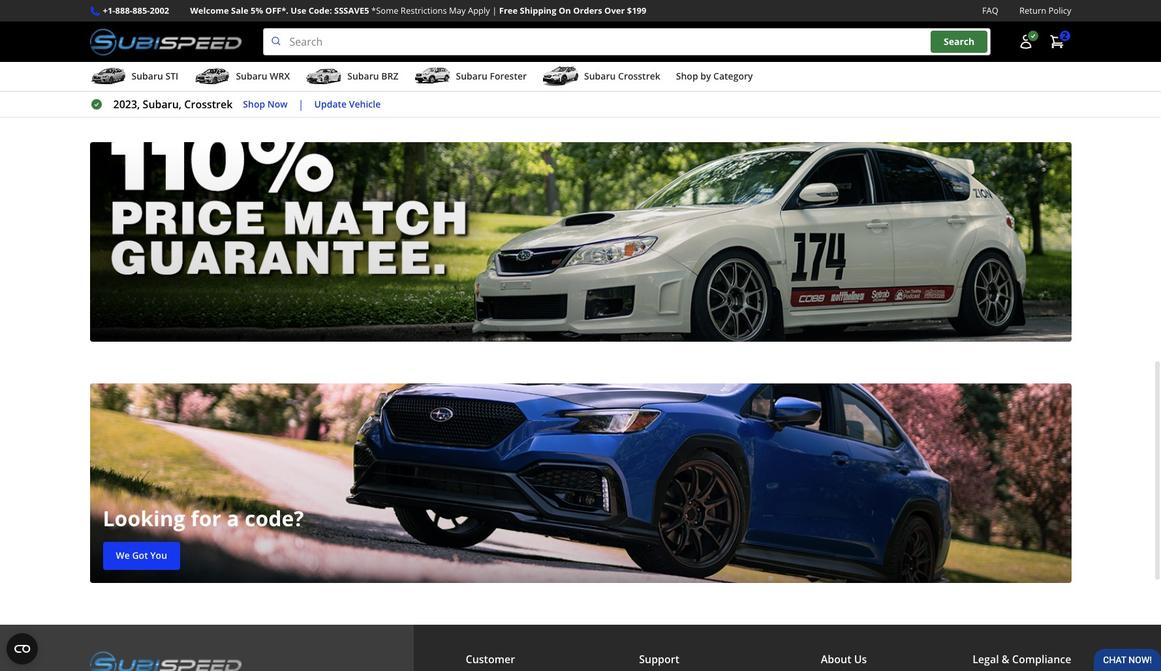 Task type: describe. For each thing, give the bounding box(es) containing it.
looking
[[103, 505, 185, 533]]

885-
[[133, 5, 150, 16]]

update vehicle
[[314, 98, 381, 110]]

12/4
[[152, 28, 174, 43]]

faq
[[983, 5, 999, 16]]

button image
[[1018, 34, 1034, 50]]

we
[[116, 550, 130, 562]]

0 horizontal spatial now
[[140, 67, 161, 79]]

subaru crosstrek
[[584, 70, 661, 82]]

subaru sti button
[[90, 65, 178, 91]]

1 vertical spatial shop now link
[[243, 97, 288, 112]]

+1-888-885-2002
[[103, 5, 169, 16]]

ends
[[126, 28, 149, 43]]

2002
[[150, 5, 169, 16]]

a subaru wrx thumbnail image image
[[194, 67, 231, 86]]

subaru for subaru wrx
[[236, 70, 268, 82]]

return policy link
[[1020, 4, 1072, 18]]

subaru for subaru brz
[[347, 70, 379, 82]]

1 subispeed logo image from the top
[[90, 28, 242, 56]]

subaru for subaru sti
[[132, 70, 163, 82]]

1 vertical spatial |
[[298, 97, 304, 112]]

+1-888-885-2002 link
[[103, 4, 169, 18]]

policy
[[1049, 5, 1072, 16]]

2023, subaru, crosstrek
[[113, 97, 233, 112]]

crosstrek inside 'dropdown button'
[[618, 70, 661, 82]]

about us
[[821, 653, 867, 667]]

a subaru brz thumbnail image image
[[306, 67, 342, 86]]

us
[[854, 653, 867, 667]]

0 vertical spatial shop now link
[[103, 60, 174, 88]]

faq link
[[983, 4, 999, 18]]

we got you link
[[103, 543, 180, 571]]

shipping
[[520, 5, 557, 16]]

search input field
[[263, 28, 991, 56]]

got
[[132, 550, 148, 562]]

subaru crosstrek button
[[543, 65, 661, 91]]

for
[[191, 505, 221, 533]]

1 horizontal spatial shop
[[243, 98, 265, 110]]

over
[[605, 5, 625, 16]]

open widget image
[[7, 634, 38, 665]]

legal
[[973, 653, 999, 667]]

may
[[449, 5, 466, 16]]

&
[[1002, 653, 1010, 667]]

vehicle
[[349, 98, 381, 110]]

wrx
[[270, 70, 290, 82]]

off*.
[[265, 5, 289, 16]]

2
[[1063, 30, 1068, 42]]



Task type: locate. For each thing, give the bounding box(es) containing it.
shop left the by on the top right
[[676, 70, 698, 82]]

code?
[[245, 505, 304, 533]]

5 subaru from the left
[[584, 70, 616, 82]]

subaru left sti
[[132, 70, 163, 82]]

shop up 2023,
[[116, 67, 138, 79]]

| left update
[[298, 97, 304, 112]]

forester
[[490, 70, 527, 82]]

1 horizontal spatial now
[[268, 98, 288, 110]]

about
[[821, 653, 852, 667]]

category
[[714, 70, 753, 82]]

subaru wrx
[[236, 70, 290, 82]]

0 vertical spatial sale
[[231, 5, 249, 16]]

|
[[492, 5, 497, 16], [298, 97, 304, 112]]

subaru right a subaru crosstrek thumbnail image
[[584, 70, 616, 82]]

now down wrx
[[268, 98, 288, 110]]

| left free
[[492, 5, 497, 16]]

code:
[[309, 5, 332, 16]]

subaru
[[132, 70, 163, 82], [236, 70, 268, 82], [347, 70, 379, 82], [456, 70, 488, 82], [584, 70, 616, 82]]

sale left ends
[[103, 28, 123, 43]]

subispeed logo image
[[90, 28, 242, 56], [90, 652, 242, 672]]

crosstrek
[[618, 70, 661, 82], [184, 97, 233, 112]]

subaru brz button
[[306, 65, 399, 91]]

a
[[227, 505, 239, 533]]

1 vertical spatial sale
[[103, 28, 123, 43]]

0 horizontal spatial sale
[[103, 28, 123, 43]]

2023,
[[113, 97, 140, 112]]

subaru inside 'dropdown button'
[[584, 70, 616, 82]]

now left sti
[[140, 67, 161, 79]]

0 vertical spatial |
[[492, 5, 497, 16]]

shop now down subaru wrx
[[243, 98, 288, 110]]

shop down subaru wrx dropdown button
[[243, 98, 265, 110]]

1 vertical spatial subispeed logo image
[[90, 652, 242, 672]]

return policy
[[1020, 5, 1072, 16]]

a subaru sti thumbnail image image
[[90, 67, 126, 86]]

888-
[[115, 5, 133, 16]]

1 vertical spatial crosstrek
[[184, 97, 233, 112]]

welcome
[[190, 5, 229, 16]]

*some restrictions may apply | free shipping on orders over $199
[[372, 5, 647, 16]]

you
[[150, 550, 167, 562]]

subaru for subaru forester
[[456, 70, 488, 82]]

looking for a code?
[[103, 505, 304, 533]]

orders
[[573, 5, 602, 16]]

2 button
[[1043, 29, 1072, 55]]

crosstrek down search input field
[[618, 70, 661, 82]]

5%
[[251, 5, 263, 16]]

crosstrek down a subaru wrx thumbnail image
[[184, 97, 233, 112]]

shop
[[116, 67, 138, 79], [676, 70, 698, 82], [243, 98, 265, 110]]

2 subispeed logo image from the top
[[90, 652, 242, 672]]

*some
[[372, 5, 399, 16]]

0 vertical spatial subispeed logo image
[[90, 28, 242, 56]]

subaru,
[[143, 97, 182, 112]]

$199
[[627, 5, 647, 16]]

on
[[559, 5, 571, 16]]

restrictions
[[401, 5, 447, 16]]

subaru sti
[[132, 70, 178, 82]]

subaru left brz
[[347, 70, 379, 82]]

0 horizontal spatial shop now link
[[103, 60, 174, 88]]

a subaru crosstrek thumbnail image image
[[543, 67, 579, 86]]

1 vertical spatial now
[[268, 98, 288, 110]]

apply
[[468, 5, 490, 16]]

sale
[[231, 5, 249, 16], [103, 28, 123, 43]]

2 horizontal spatial shop
[[676, 70, 698, 82]]

search button
[[931, 31, 988, 53]]

3 subaru from the left
[[347, 70, 379, 82]]

shop inside dropdown button
[[676, 70, 698, 82]]

now
[[140, 67, 161, 79], [268, 98, 288, 110]]

compliance
[[1013, 653, 1072, 667]]

0 vertical spatial crosstrek
[[618, 70, 661, 82]]

sale left 5% in the top of the page
[[231, 5, 249, 16]]

shop now
[[116, 67, 161, 79], [243, 98, 288, 110]]

1 horizontal spatial sale
[[231, 5, 249, 16]]

a subaru forester thumbnail image image
[[414, 67, 451, 86]]

shop now up 2023,
[[116, 67, 161, 79]]

1 horizontal spatial shop now link
[[243, 97, 288, 112]]

subaru forester button
[[414, 65, 527, 91]]

brz
[[381, 70, 399, 82]]

shop now link
[[103, 60, 174, 88], [243, 97, 288, 112]]

update
[[314, 98, 347, 110]]

0 vertical spatial now
[[140, 67, 161, 79]]

subaru for subaru crosstrek
[[584, 70, 616, 82]]

sale ends 12/4
[[103, 28, 174, 43]]

1 horizontal spatial crosstrek
[[618, 70, 661, 82]]

shop by category
[[676, 70, 753, 82]]

1 vertical spatial shop now
[[243, 98, 288, 110]]

we got you
[[116, 550, 167, 562]]

1 horizontal spatial shop now
[[243, 98, 288, 110]]

search
[[944, 36, 975, 48]]

subaru forester
[[456, 70, 527, 82]]

2 subaru from the left
[[236, 70, 268, 82]]

update vehicle button
[[314, 97, 381, 112]]

1 subaru from the left
[[132, 70, 163, 82]]

by
[[701, 70, 711, 82]]

welcome sale 5% off*. use code: sssave5
[[190, 5, 369, 16]]

return
[[1020, 5, 1047, 16]]

subaru inside "dropdown button"
[[347, 70, 379, 82]]

subaru left "forester"
[[456, 70, 488, 82]]

0 horizontal spatial |
[[298, 97, 304, 112]]

use
[[291, 5, 306, 16]]

subaru wrx button
[[194, 65, 290, 91]]

free
[[499, 5, 518, 16]]

+1-
[[103, 5, 115, 16]]

shop now link down subaru wrx
[[243, 97, 288, 112]]

subaru brz
[[347, 70, 399, 82]]

sssave5
[[334, 5, 369, 16]]

0 horizontal spatial shop now
[[116, 67, 161, 79]]

shop now link up 2023,
[[103, 60, 174, 88]]

4 subaru from the left
[[456, 70, 488, 82]]

0 vertical spatial shop now
[[116, 67, 161, 79]]

subaru left wrx
[[236, 70, 268, 82]]

shop by category button
[[676, 65, 753, 91]]

0 horizontal spatial shop
[[116, 67, 138, 79]]

sti
[[165, 70, 178, 82]]

support
[[639, 653, 680, 667]]

legal & compliance
[[973, 653, 1072, 667]]

1 horizontal spatial |
[[492, 5, 497, 16]]

0 horizontal spatial crosstrek
[[184, 97, 233, 112]]

customer
[[466, 653, 515, 667]]



Task type: vqa. For each thing, say whether or not it's contained in the screenshot.
third Subaru
yes



